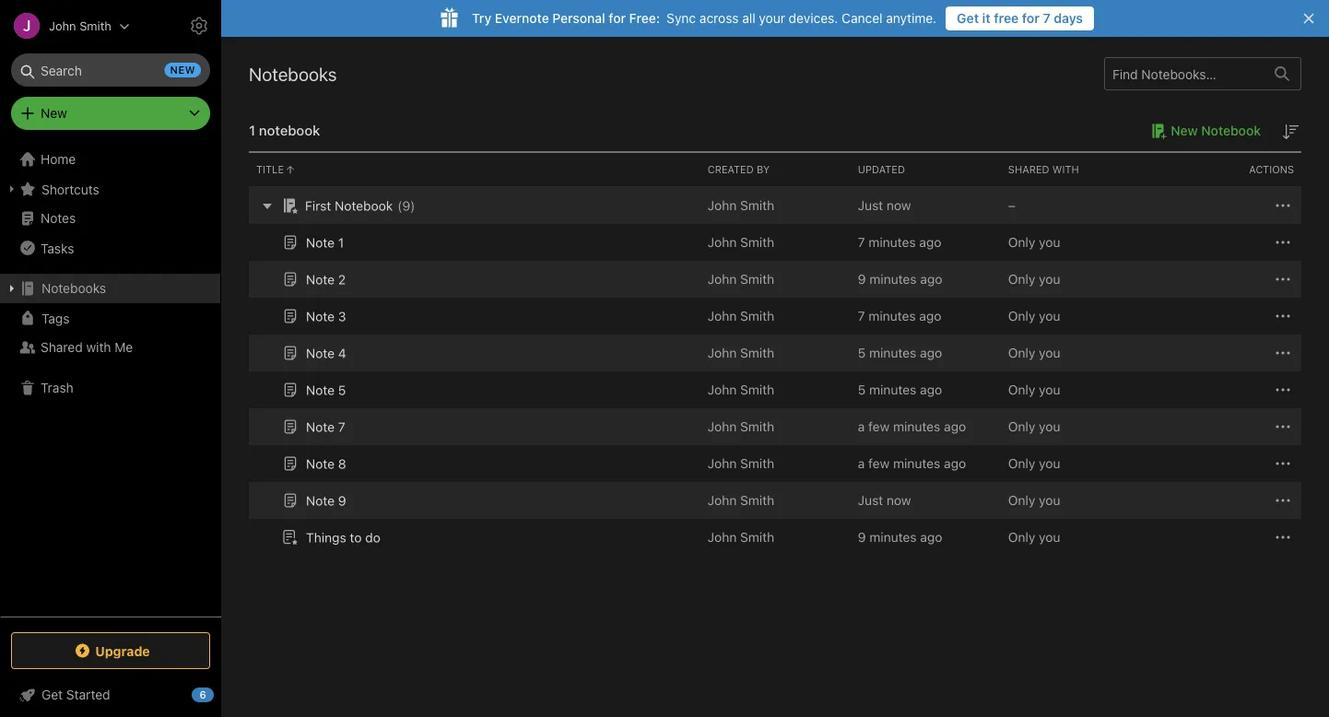 Task type: describe. For each thing, give the bounding box(es) containing it.
note 5 button
[[279, 379, 346, 401]]

first notebook row
[[249, 187, 1302, 224]]

john smith inside account field
[[49, 19, 112, 33]]

note for note 8
[[306, 456, 335, 471]]

shortcuts button
[[0, 174, 220, 204]]

smith for note 5
[[741, 382, 775, 397]]

first
[[305, 198, 331, 213]]

john smith inside first notebook row
[[708, 198, 775, 213]]

ago inside note 7 row
[[944, 419, 967, 434]]

things to do
[[306, 530, 381, 545]]

note for note 3
[[306, 309, 335, 324]]

shared with
[[1009, 164, 1080, 176]]

it
[[983, 11, 991, 26]]

created by
[[708, 164, 770, 176]]

updated button
[[851, 153, 1001, 186]]

just now for only you
[[858, 493, 912, 508]]

john for note 5
[[708, 382, 737, 397]]

note 7
[[306, 419, 345, 435]]

john inside account field
[[49, 19, 76, 33]]

5 minutes ago for 5
[[858, 382, 943, 397]]

new for new
[[41, 106, 67, 121]]

things
[[306, 530, 346, 545]]

4
[[338, 346, 346, 361]]

notes
[[41, 211, 76, 226]]

home
[[41, 152, 76, 167]]

upgrade button
[[11, 633, 210, 669]]

you for note 5
[[1039, 382, 1061, 397]]

new search field
[[24, 53, 201, 87]]

you for note 7
[[1039, 419, 1061, 434]]

8
[[338, 456, 346, 471]]

john smith for note 5
[[708, 382, 775, 397]]

more actions image for note 5
[[1273, 379, 1295, 401]]

you for note 9
[[1039, 493, 1061, 508]]

john smith for note 9
[[708, 493, 775, 508]]

minutes for note 3
[[869, 308, 916, 324]]

expand notebooks image
[[5, 281, 19, 296]]

john for note 3
[[708, 308, 737, 324]]

Search text field
[[24, 53, 197, 87]]

note 5 row
[[249, 372, 1302, 409]]

john for note 9
[[708, 493, 737, 508]]

ago for note 5
[[920, 382, 943, 397]]

few for note 8
[[869, 456, 890, 471]]

tags button
[[0, 303, 220, 333]]

just for only you
[[858, 493, 884, 508]]

note 8
[[306, 456, 346, 471]]

new notebook button
[[1146, 120, 1262, 142]]

more actions image for note 8
[[1273, 453, 1295, 475]]

john for things to do
[[708, 530, 737, 545]]

you for note 2
[[1039, 272, 1061, 287]]

to
[[350, 530, 362, 545]]

more actions field for note 8
[[1273, 453, 1295, 475]]

note for note 1
[[306, 235, 335, 250]]

shared with me link
[[0, 333, 220, 362]]

only for note 1
[[1009, 235, 1036, 250]]

minutes inside note 7 row
[[894, 419, 941, 434]]

now for only you
[[887, 493, 912, 508]]

7 minutes ago for 3
[[858, 308, 942, 324]]

sort options image
[[1280, 121, 1302, 143]]

more actions field for things to do
[[1273, 527, 1295, 549]]

ago inside note 8 row
[[944, 456, 967, 471]]

note for note 5
[[306, 382, 335, 398]]

home link
[[0, 145, 221, 174]]

try evernote personal for free: sync across all your devices. cancel anytime.
[[472, 11, 937, 26]]

get for get started
[[41, 687, 63, 703]]

john for note 7
[[708, 419, 737, 434]]

only for note 5
[[1009, 382, 1036, 397]]

notebook for first
[[335, 198, 393, 213]]

a for note 7
[[858, 419, 865, 434]]

0 vertical spatial 1
[[249, 122, 255, 138]]

john smith for note 2
[[708, 272, 775, 287]]

5 inside button
[[338, 382, 346, 398]]

0 horizontal spatial notebooks
[[41, 281, 106, 296]]

you for note 8
[[1039, 456, 1061, 471]]

shared with button
[[1001, 153, 1152, 186]]

devices.
[[789, 11, 839, 26]]

note 9 button
[[279, 490, 346, 512]]

tags
[[41, 311, 70, 326]]

note 7 row
[[249, 409, 1302, 445]]

note for note 2
[[306, 272, 335, 287]]

john inside first notebook row
[[708, 198, 737, 213]]

note 5
[[306, 382, 346, 398]]

more actions field for note 2
[[1273, 268, 1295, 290]]

more actions field for note 9
[[1273, 490, 1295, 512]]

9 inside first notebook row
[[402, 198, 411, 213]]

john smith for note 3
[[708, 308, 775, 324]]

only for note 7
[[1009, 419, 1036, 434]]

all
[[743, 11, 756, 26]]

only you for note 9
[[1009, 493, 1061, 508]]

more actions image for note 7
[[1273, 416, 1295, 438]]

note 2 button
[[279, 268, 346, 290]]

only you for note 4
[[1009, 345, 1061, 361]]

your
[[759, 11, 786, 26]]

7 inside note 3 row
[[858, 308, 866, 324]]

minutes inside note 8 row
[[894, 456, 941, 471]]

note 9
[[306, 493, 346, 508]]

7 inside button
[[338, 419, 345, 435]]

title
[[256, 164, 284, 176]]

me
[[115, 340, 133, 355]]

note for note 9
[[306, 493, 335, 508]]

john smith for note 1
[[708, 235, 775, 250]]

more actions image for note 1
[[1273, 231, 1295, 254]]

tasks button
[[0, 233, 220, 263]]

personal
[[553, 11, 606, 26]]

get it free for 7 days button
[[946, 6, 1095, 30]]

more actions field inside first notebook row
[[1273, 195, 1295, 217]]

john smith for note 7
[[708, 419, 775, 434]]

7 inside note 1 row
[[858, 235, 866, 250]]

Find Notebooks… text field
[[1106, 59, 1264, 89]]

row group inside notebooks element
[[249, 187, 1302, 556]]

Help and Learning task checklist field
[[0, 681, 221, 710]]

note 9 row
[[249, 482, 1302, 519]]

tree containing home
[[0, 145, 221, 616]]

try
[[472, 11, 492, 26]]

new for new notebook
[[1171, 123, 1198, 138]]

3
[[338, 309, 346, 324]]

6
[[200, 689, 206, 701]]

note 2
[[306, 272, 346, 287]]

you for note 3
[[1039, 308, 1061, 324]]

only you for note 3
[[1009, 308, 1061, 324]]

smith for note 3
[[741, 308, 775, 324]]

new notebook
[[1171, 123, 1262, 138]]

evernote
[[495, 11, 549, 26]]

only you for note 7
[[1009, 419, 1061, 434]]

9 minutes ago for things to do
[[858, 530, 943, 545]]

more actions field for note 1
[[1273, 231, 1295, 254]]

john for note 8
[[708, 456, 737, 471]]

note 1
[[306, 235, 344, 250]]

note 1 row
[[249, 224, 1302, 261]]

1 notebook
[[249, 122, 320, 138]]

only you for things to do
[[1009, 530, 1061, 545]]



Task type: locate. For each thing, give the bounding box(es) containing it.
smith down note 9 row
[[741, 530, 775, 545]]

ago for note 4
[[920, 345, 943, 361]]

ago inside 'note 5' row
[[920, 382, 943, 397]]

note down the "note 8"
[[306, 493, 335, 508]]

smith
[[79, 19, 112, 33], [741, 198, 775, 213], [741, 235, 775, 250], [741, 272, 775, 287], [741, 308, 775, 324], [741, 345, 775, 361], [741, 382, 775, 397], [741, 419, 775, 434], [741, 456, 775, 471], [741, 493, 775, 508], [741, 530, 775, 545]]

more actions field inside things to do row
[[1273, 527, 1295, 549]]

2 more actions field from the top
[[1273, 231, 1295, 254]]

smith inside note 1 row
[[741, 235, 775, 250]]

smith inside note 9 row
[[741, 493, 775, 508]]

more actions image for note 9
[[1273, 490, 1295, 512]]

4 only from the top
[[1009, 345, 1036, 361]]

new inside new notebook button
[[1171, 123, 1198, 138]]

5 for note 5
[[858, 382, 866, 397]]

notebooks up the notebook at left top
[[249, 63, 337, 84]]

new
[[170, 64, 195, 76]]

1 vertical spatial 5 minutes ago
[[858, 382, 943, 397]]

smith down note 1 row
[[741, 272, 775, 287]]

0 vertical spatial a
[[858, 419, 865, 434]]

3 you from the top
[[1039, 308, 1061, 324]]

2 9 minutes ago from the top
[[858, 530, 943, 545]]

john down note 8 row
[[708, 493, 737, 508]]

1 vertical spatial new
[[1171, 123, 1198, 138]]

smith inside 'note 5' row
[[741, 382, 775, 397]]

8 only you from the top
[[1009, 493, 1061, 508]]

get it free for 7 days
[[957, 11, 1084, 26]]

1 vertical spatial a
[[858, 456, 865, 471]]

1 vertical spatial notebooks
[[41, 281, 106, 296]]

actions
[[1250, 164, 1295, 176]]

1 just now from the top
[[858, 198, 912, 213]]

6 more actions field from the top
[[1273, 379, 1295, 401]]

more actions field for note 4
[[1273, 342, 1295, 364]]

only for note 2
[[1009, 272, 1036, 287]]

a few minutes ago for 8
[[858, 456, 967, 471]]

0 vertical spatial 5 minutes ago
[[858, 345, 943, 361]]

9 you from the top
[[1039, 530, 1061, 545]]

0 horizontal spatial new
[[41, 106, 67, 121]]

1 vertical spatial just now
[[858, 493, 912, 508]]

note up note 7
[[306, 382, 335, 398]]

note 3
[[306, 309, 346, 324]]

more actions field for note 3
[[1273, 305, 1295, 327]]

2 only from the top
[[1009, 272, 1036, 287]]

arrow image
[[256, 195, 278, 217]]

smith inside account field
[[79, 19, 112, 33]]

0 vertical spatial 7 minutes ago
[[858, 235, 942, 250]]

2 for from the left
[[1023, 11, 1040, 26]]

trash link
[[0, 373, 220, 403]]

2 few from the top
[[869, 456, 890, 471]]

trash
[[41, 380, 74, 396]]

notebook inside button
[[1202, 123, 1262, 138]]

note for note 7
[[306, 419, 335, 435]]

shortcuts
[[41, 181, 99, 197]]

you inside note 9 row
[[1039, 493, 1061, 508]]

just now inside note 9 row
[[858, 493, 912, 508]]

1 vertical spatial few
[[869, 456, 890, 471]]

3 more actions image from the top
[[1273, 342, 1295, 364]]

you inside things to do row
[[1039, 530, 1061, 545]]

9 minutes ago inside things to do row
[[858, 530, 943, 545]]

more actions image inside 'note 5' row
[[1273, 379, 1295, 401]]

1 horizontal spatial notebooks
[[249, 63, 337, 84]]

smith down 'note 5' row
[[741, 419, 775, 434]]

minutes for note 5
[[870, 382, 917, 397]]

smith inside first notebook row
[[741, 198, 775, 213]]

only you inside note 1 row
[[1009, 235, 1061, 250]]

john smith inside note 2 row
[[708, 272, 775, 287]]

only for note 9
[[1009, 493, 1036, 508]]

notebooks element
[[221, 37, 1330, 717]]

smith for note 9
[[741, 493, 775, 508]]

1 inside button
[[338, 235, 344, 250]]

john
[[49, 19, 76, 33], [708, 198, 737, 213], [708, 235, 737, 250], [708, 272, 737, 287], [708, 308, 737, 324], [708, 345, 737, 361], [708, 382, 737, 397], [708, 419, 737, 434], [708, 456, 737, 471], [708, 493, 737, 508], [708, 530, 737, 545]]

more actions image inside note 2 row
[[1273, 268, 1295, 290]]

more actions image inside things to do row
[[1273, 527, 1295, 549]]

7
[[1043, 11, 1051, 26], [858, 235, 866, 250], [858, 308, 866, 324], [338, 419, 345, 435]]

a for note 8
[[858, 456, 865, 471]]

click to collapse image
[[214, 683, 228, 705]]

just for –
[[858, 198, 884, 213]]

note inside note 5 button
[[306, 382, 335, 398]]

smith for note 2
[[741, 272, 775, 287]]

only you inside note 9 row
[[1009, 493, 1061, 508]]

john smith down first notebook row
[[708, 235, 775, 250]]

john down note 1 row
[[708, 272, 737, 287]]

more actions image for things to do
[[1273, 527, 1295, 549]]

6 only you from the top
[[1009, 419, 1061, 434]]

for right free
[[1023, 11, 1040, 26]]

more actions field for note 5
[[1273, 379, 1295, 401]]

upgrade
[[95, 643, 150, 659]]

4 more actions image from the top
[[1273, 379, 1295, 401]]

0 vertical spatial notebook
[[1202, 123, 1262, 138]]

created by button
[[701, 153, 851, 186]]

only inside note 8 row
[[1009, 456, 1036, 471]]

john down note 7 row
[[708, 456, 737, 471]]

smith for note 4
[[741, 345, 775, 361]]

john smith for note 8
[[708, 456, 775, 471]]

only for note 3
[[1009, 308, 1036, 324]]

john smith down 'note 5' row
[[708, 419, 775, 434]]

2 just from the top
[[858, 493, 884, 508]]

tasks
[[41, 240, 74, 256]]

get for get it free for 7 days
[[957, 11, 979, 26]]

only for note 4
[[1009, 345, 1036, 361]]

john smith
[[49, 19, 112, 33], [708, 198, 775, 213], [708, 235, 775, 250], [708, 272, 775, 287], [708, 308, 775, 324], [708, 345, 775, 361], [708, 382, 775, 397], [708, 419, 775, 434], [708, 456, 775, 471], [708, 493, 775, 508], [708, 530, 775, 545]]

smith inside note 3 row
[[741, 308, 775, 324]]

1 for from the left
[[609, 11, 626, 26]]

only you inside 'note 5' row
[[1009, 382, 1061, 397]]

note 3 button
[[279, 305, 346, 327]]

only inside note 1 row
[[1009, 235, 1036, 250]]

minutes for things to do
[[870, 530, 917, 545]]

3 more actions image from the top
[[1273, 453, 1295, 475]]

note 4
[[306, 346, 346, 361]]

note down note 5
[[306, 419, 335, 435]]

notes link
[[0, 204, 220, 233]]

just inside first notebook row
[[858, 198, 884, 213]]

more actions field inside note 1 row
[[1273, 231, 1295, 254]]

1 note from the top
[[306, 235, 335, 250]]

only inside note 7 row
[[1009, 419, 1036, 434]]

10 more actions field from the top
[[1273, 527, 1295, 549]]

1 only you from the top
[[1009, 235, 1061, 250]]

john down first notebook row
[[708, 235, 737, 250]]

4 only you from the top
[[1009, 345, 1061, 361]]

3 only from the top
[[1009, 308, 1036, 324]]

more actions image for note 3
[[1273, 305, 1295, 327]]

5 more actions field from the top
[[1273, 342, 1295, 364]]

only you
[[1009, 235, 1061, 250], [1009, 272, 1061, 287], [1009, 308, 1061, 324], [1009, 345, 1061, 361], [1009, 382, 1061, 397], [1009, 419, 1061, 434], [1009, 456, 1061, 471], [1009, 493, 1061, 508], [1009, 530, 1061, 545]]

new button
[[11, 97, 210, 130]]

you inside note 7 row
[[1039, 419, 1061, 434]]

a inside note 7 row
[[858, 419, 865, 434]]

note for note 4
[[306, 346, 335, 361]]

notebook
[[259, 122, 320, 138]]

more actions image
[[1273, 195, 1295, 217], [1273, 268, 1295, 290], [1273, 453, 1295, 475], [1273, 527, 1295, 549]]

smith inside note 8 row
[[741, 456, 775, 471]]

notebooks
[[249, 63, 337, 84], [41, 281, 106, 296]]

1 more actions image from the top
[[1273, 231, 1295, 254]]

few inside note 8 row
[[869, 456, 890, 471]]

smith for note 1
[[741, 235, 775, 250]]

only inside note 3 row
[[1009, 308, 1036, 324]]

7 only you from the top
[[1009, 456, 1061, 471]]

minutes for note 1
[[869, 235, 916, 250]]

0 vertical spatial notebooks
[[249, 63, 337, 84]]

5 inside note 4 row
[[858, 345, 866, 361]]

1 vertical spatial 9 minutes ago
[[858, 530, 943, 545]]

smith down note 4 row
[[741, 382, 775, 397]]

john up search text field
[[49, 19, 76, 33]]

things to do row
[[249, 519, 1302, 556]]

9 only you from the top
[[1009, 530, 1061, 545]]

only for note 8
[[1009, 456, 1036, 471]]

more actions image
[[1273, 231, 1295, 254], [1273, 305, 1295, 327], [1273, 342, 1295, 364], [1273, 379, 1295, 401], [1273, 416, 1295, 438], [1273, 490, 1295, 512]]

john smith for things to do
[[708, 530, 775, 545]]

title button
[[249, 153, 701, 186]]

only you inside note 3 row
[[1009, 308, 1061, 324]]

5 for note 4
[[858, 345, 866, 361]]

2 note from the top
[[306, 272, 335, 287]]

1 vertical spatial a few minutes ago
[[858, 456, 967, 471]]

7 note from the top
[[306, 456, 335, 471]]

9 minutes ago
[[858, 272, 943, 287], [858, 530, 943, 545]]

5 only from the top
[[1009, 382, 1036, 397]]

john down note 9 row
[[708, 530, 737, 545]]

anytime.
[[886, 11, 937, 26]]

more actions field inside note 7 row
[[1273, 416, 1295, 438]]

ago inside note 2 row
[[921, 272, 943, 287]]

you for note 1
[[1039, 235, 1061, 250]]

1 horizontal spatial get
[[957, 11, 979, 26]]

minutes for note 2
[[870, 272, 917, 287]]

4 more actions image from the top
[[1273, 527, 1295, 549]]

john smith up search text field
[[49, 19, 112, 33]]

john inside things to do row
[[708, 530, 737, 545]]

row group
[[249, 187, 1302, 556]]

john inside 'note 5' row
[[708, 382, 737, 397]]

7 minutes ago for 1
[[858, 235, 942, 250]]

1 more actions image from the top
[[1273, 195, 1295, 217]]

only you for note 5
[[1009, 382, 1061, 397]]

1 more actions field from the top
[[1273, 195, 1295, 217]]

1
[[249, 122, 255, 138], [338, 235, 344, 250]]

1 vertical spatial now
[[887, 493, 912, 508]]

only you for note 2
[[1009, 272, 1061, 287]]

notebook inside row
[[335, 198, 393, 213]]

smith down note 2 row
[[741, 308, 775, 324]]

created
[[708, 164, 754, 176]]

for left free:
[[609, 11, 626, 26]]

notebook left (
[[335, 198, 393, 213]]

a few minutes ago for 7
[[858, 419, 967, 434]]

1 just from the top
[[858, 198, 884, 213]]

2 more actions image from the top
[[1273, 305, 1295, 327]]

you inside note 8 row
[[1039, 456, 1061, 471]]

john smith inside note 8 row
[[708, 456, 775, 471]]

5
[[858, 345, 866, 361], [858, 382, 866, 397], [338, 382, 346, 398]]

1 horizontal spatial for
[[1023, 11, 1040, 26]]

more actions image inside first notebook row
[[1273, 195, 1295, 217]]

john down note 2 row
[[708, 308, 737, 324]]

you
[[1039, 235, 1061, 250], [1039, 272, 1061, 287], [1039, 308, 1061, 324], [1039, 345, 1061, 361], [1039, 382, 1061, 397], [1039, 419, 1061, 434], [1039, 456, 1061, 471], [1039, 493, 1061, 508], [1039, 530, 1061, 545]]

)
[[411, 198, 415, 213]]

smith down note 7 row
[[741, 456, 775, 471]]

ago inside note 4 row
[[920, 345, 943, 361]]

new up home
[[41, 106, 67, 121]]

1 vertical spatial 7 minutes ago
[[858, 308, 942, 324]]

1 a from the top
[[858, 419, 865, 434]]

shared with me
[[41, 340, 133, 355]]

more actions field inside 'note 5' row
[[1273, 379, 1295, 401]]

(
[[398, 198, 402, 213]]

few for note 7
[[869, 419, 890, 434]]

just now for –
[[858, 198, 912, 213]]

smith down first notebook row
[[741, 235, 775, 250]]

4 more actions field from the top
[[1273, 305, 1295, 327]]

7 minutes ago
[[858, 235, 942, 250], [858, 308, 942, 324]]

1 horizontal spatial notebook
[[1202, 123, 1262, 138]]

now
[[887, 198, 912, 213], [887, 493, 912, 508]]

note 8 row
[[249, 445, 1302, 482]]

notebooks link
[[0, 274, 220, 303]]

shared
[[1009, 164, 1050, 176]]

1 vertical spatial get
[[41, 687, 63, 703]]

1 only from the top
[[1009, 235, 1036, 250]]

note 4 button
[[279, 342, 346, 364]]

9 minutes ago for note 2
[[858, 272, 943, 287]]

john inside note 1 row
[[708, 235, 737, 250]]

2 more actions image from the top
[[1273, 268, 1295, 290]]

smith for note 7
[[741, 419, 775, 434]]

1 7 minutes ago from the top
[[858, 235, 942, 250]]

more actions field inside note 9 row
[[1273, 490, 1295, 512]]

john smith inside things to do row
[[708, 530, 775, 545]]

just inside note 9 row
[[858, 493, 884, 508]]

7 more actions field from the top
[[1273, 416, 1295, 438]]

by
[[757, 164, 770, 176]]

note
[[306, 235, 335, 250], [306, 272, 335, 287], [306, 309, 335, 324], [306, 346, 335, 361], [306, 382, 335, 398], [306, 419, 335, 435], [306, 456, 335, 471], [306, 493, 335, 508]]

5 note from the top
[[306, 382, 335, 398]]

started
[[66, 687, 110, 703]]

note 2 row
[[249, 261, 1302, 298]]

1 vertical spatial just
[[858, 493, 884, 508]]

minutes inside note 1 row
[[869, 235, 916, 250]]

2 a from the top
[[858, 456, 865, 471]]

5 minutes ago inside 'note 5' row
[[858, 382, 943, 397]]

More actions field
[[1273, 195, 1295, 217], [1273, 231, 1295, 254], [1273, 268, 1295, 290], [1273, 305, 1295, 327], [1273, 342, 1295, 364], [1273, 379, 1295, 401], [1273, 416, 1295, 438], [1273, 453, 1295, 475], [1273, 490, 1295, 512], [1273, 527, 1295, 549]]

john smith down note 1 row
[[708, 272, 775, 287]]

minutes inside note 3 row
[[869, 308, 916, 324]]

only inside note 9 row
[[1009, 493, 1036, 508]]

note 1 button
[[279, 231, 344, 254]]

2 now from the top
[[887, 493, 912, 508]]

smith inside note 2 row
[[741, 272, 775, 287]]

more actions field for note 7
[[1273, 416, 1295, 438]]

john smith for note 4
[[708, 345, 775, 361]]

note 8 button
[[279, 453, 346, 475]]

john inside note 8 row
[[708, 456, 737, 471]]

more actions image inside note 8 row
[[1273, 453, 1295, 475]]

7 inside button
[[1043, 11, 1051, 26]]

minutes for note 4
[[870, 345, 917, 361]]

for for free:
[[609, 11, 626, 26]]

8 more actions field from the top
[[1273, 453, 1295, 475]]

for inside button
[[1023, 11, 1040, 26]]

1 5 minutes ago from the top
[[858, 345, 943, 361]]

smith for things to do
[[741, 530, 775, 545]]

get inside help and learning task checklist field
[[41, 687, 63, 703]]

minutes inside things to do row
[[870, 530, 917, 545]]

get started
[[41, 687, 110, 703]]

1 horizontal spatial 1
[[338, 235, 344, 250]]

john for note 4
[[708, 345, 737, 361]]

1 vertical spatial notebook
[[335, 198, 393, 213]]

0 vertical spatial few
[[869, 419, 890, 434]]

john smith inside note 3 row
[[708, 308, 775, 324]]

ago for note 3
[[920, 308, 942, 324]]

more actions field inside note 2 row
[[1273, 268, 1295, 290]]

minutes inside 'note 5' row
[[870, 382, 917, 397]]

0 vertical spatial just
[[858, 198, 884, 213]]

0 horizontal spatial notebook
[[335, 198, 393, 213]]

more actions image inside note 9 row
[[1273, 490, 1295, 512]]

6 only from the top
[[1009, 419, 1036, 434]]

smith up search text field
[[79, 19, 112, 33]]

john smith down note 3 row
[[708, 345, 775, 361]]

2 you from the top
[[1039, 272, 1061, 287]]

now for –
[[887, 198, 912, 213]]

8 you from the top
[[1039, 493, 1061, 508]]

john smith down note 4 row
[[708, 382, 775, 397]]

john smith inside note 7 row
[[708, 419, 775, 434]]

cancel
[[842, 11, 883, 26]]

2 a few minutes ago from the top
[[858, 456, 967, 471]]

9 more actions field from the top
[[1273, 490, 1295, 512]]

8 only from the top
[[1009, 493, 1036, 508]]

more actions image inside note 4 row
[[1273, 342, 1295, 364]]

4 note from the top
[[306, 346, 335, 361]]

new down find notebooks… text field
[[1171, 123, 1198, 138]]

1 you from the top
[[1039, 235, 1061, 250]]

ago for things to do
[[921, 530, 943, 545]]

notebooks up tags
[[41, 281, 106, 296]]

updated
[[858, 164, 905, 176]]

0 vertical spatial just now
[[858, 198, 912, 213]]

john smith inside note 1 row
[[708, 235, 775, 250]]

notebook up actions button
[[1202, 123, 1262, 138]]

0 horizontal spatial get
[[41, 687, 63, 703]]

5 minutes ago for 4
[[858, 345, 943, 361]]

note down first at left
[[306, 235, 335, 250]]

0 vertical spatial get
[[957, 11, 979, 26]]

1 few from the top
[[869, 419, 890, 434]]

7 only from the top
[[1009, 456, 1036, 471]]

john down note 3 row
[[708, 345, 737, 361]]

1 left the notebook at left top
[[249, 122, 255, 138]]

–
[[1009, 198, 1016, 213]]

you inside note 2 row
[[1039, 272, 1061, 287]]

note 3 row
[[249, 298, 1302, 335]]

for for 7
[[1023, 11, 1040, 26]]

3 more actions field from the top
[[1273, 268, 1295, 290]]

new
[[41, 106, 67, 121], [1171, 123, 1198, 138]]

1 vertical spatial 1
[[338, 235, 344, 250]]

first notebook ( 9 )
[[305, 198, 415, 213]]

you inside note 3 row
[[1039, 308, 1061, 324]]

9
[[402, 198, 411, 213], [858, 272, 866, 287], [338, 493, 346, 508], [858, 530, 866, 545]]

john inside note 3 row
[[708, 308, 737, 324]]

john smith down note 9 row
[[708, 530, 775, 545]]

5 more actions image from the top
[[1273, 416, 1295, 438]]

1 up 2
[[338, 235, 344, 250]]

5 minutes ago
[[858, 345, 943, 361], [858, 382, 943, 397]]

only inside things to do row
[[1009, 530, 1036, 545]]

now inside note 9 row
[[887, 493, 912, 508]]

notebook for new
[[1202, 123, 1262, 138]]

note left 2
[[306, 272, 335, 287]]

you for things to do
[[1039, 530, 1061, 545]]

shared
[[41, 340, 83, 355]]

get left it
[[957, 11, 979, 26]]

0 horizontal spatial 1
[[249, 122, 255, 138]]

more actions image for note 4
[[1273, 342, 1295, 364]]

john smith down created by
[[708, 198, 775, 213]]

7 you from the top
[[1039, 456, 1061, 471]]

you for note 4
[[1039, 345, 1061, 361]]

john down created
[[708, 198, 737, 213]]

1 horizontal spatial new
[[1171, 123, 1198, 138]]

new inside new popup button
[[41, 106, 67, 121]]

note 4 row
[[249, 335, 1302, 372]]

john for note 1
[[708, 235, 737, 250]]

john smith down note 2 row
[[708, 308, 775, 324]]

john for note 2
[[708, 272, 737, 287]]

more actions field inside note 8 row
[[1273, 453, 1295, 475]]

6 more actions image from the top
[[1273, 490, 1295, 512]]

smith down note 8 row
[[741, 493, 775, 508]]

9 inside note 2 row
[[858, 272, 866, 287]]

more actions image inside note 1 row
[[1273, 231, 1295, 254]]

more actions image for note 2
[[1273, 268, 1295, 290]]

days
[[1054, 11, 1084, 26]]

2 5 minutes ago from the top
[[858, 382, 943, 397]]

3 only you from the top
[[1009, 308, 1061, 324]]

only you inside note 4 row
[[1009, 345, 1061, 361]]

note left 3
[[306, 309, 335, 324]]

sync
[[667, 11, 696, 26]]

john smith down note 7 row
[[708, 456, 775, 471]]

note inside note 1 button
[[306, 235, 335, 250]]

note inside note 4 button
[[306, 346, 335, 361]]

0 vertical spatial 9 minutes ago
[[858, 272, 943, 287]]

smith for note 8
[[741, 456, 775, 471]]

0 vertical spatial now
[[887, 198, 912, 213]]

smith down the by
[[741, 198, 775, 213]]

1 9 minutes ago from the top
[[858, 272, 943, 287]]

things to do button
[[279, 527, 381, 549]]

9 inside button
[[338, 493, 346, 508]]

6 note from the top
[[306, 419, 335, 435]]

a inside note 8 row
[[858, 456, 865, 471]]

note inside note 3 button
[[306, 309, 335, 324]]

do
[[365, 530, 381, 545]]

2 7 minutes ago from the top
[[858, 308, 942, 324]]

5 only you from the top
[[1009, 382, 1061, 397]]

note left 8
[[306, 456, 335, 471]]

john smith down note 8 row
[[708, 493, 775, 508]]

8 note from the top
[[306, 493, 335, 508]]

ago inside things to do row
[[921, 530, 943, 545]]

ago inside note 1 row
[[920, 235, 942, 250]]

free
[[994, 11, 1019, 26]]

6 you from the top
[[1039, 419, 1061, 434]]

only inside note 4 row
[[1009, 345, 1036, 361]]

2
[[338, 272, 346, 287]]

7 minutes ago inside note 3 row
[[858, 308, 942, 324]]

0 vertical spatial a few minutes ago
[[858, 419, 967, 434]]

tree
[[0, 145, 221, 616]]

smith down note 3 row
[[741, 345, 775, 361]]

1 a few minutes ago from the top
[[858, 419, 967, 434]]

a few minutes ago
[[858, 419, 967, 434], [858, 456, 967, 471]]

0 horizontal spatial for
[[609, 11, 626, 26]]

more actions field inside note 4 row
[[1273, 342, 1295, 364]]

9 only from the top
[[1009, 530, 1036, 545]]

more actions image inside note 7 row
[[1273, 416, 1295, 438]]

free:
[[630, 11, 660, 26]]

a few minutes ago inside note 8 row
[[858, 456, 967, 471]]

with
[[1053, 164, 1080, 176]]

john inside note 4 row
[[708, 345, 737, 361]]

2 just now from the top
[[858, 493, 912, 508]]

get left started
[[41, 687, 63, 703]]

ago for note 2
[[921, 272, 943, 287]]

1 now from the top
[[887, 198, 912, 213]]

with
[[86, 340, 111, 355]]

note 7 button
[[279, 416, 345, 438]]

9 inside things to do row
[[858, 530, 866, 545]]

actions button
[[1152, 153, 1302, 186]]

ago for note 1
[[920, 235, 942, 250]]

3 note from the top
[[306, 309, 335, 324]]

Sort field
[[1280, 120, 1302, 143]]

Account field
[[0, 7, 130, 44]]

for
[[609, 11, 626, 26], [1023, 11, 1040, 26]]

more actions field inside note 3 row
[[1273, 305, 1295, 327]]

4 you from the top
[[1039, 345, 1061, 361]]

john down 'note 5' row
[[708, 419, 737, 434]]

only you for note 8
[[1009, 456, 1061, 471]]

more actions image inside note 3 row
[[1273, 305, 1295, 327]]

few inside note 7 row
[[869, 419, 890, 434]]

across
[[700, 11, 739, 26]]

0 vertical spatial new
[[41, 106, 67, 121]]

john down note 4 row
[[708, 382, 737, 397]]

just now
[[858, 198, 912, 213], [858, 493, 912, 508]]

5 you from the top
[[1039, 382, 1061, 397]]

minutes
[[869, 235, 916, 250], [870, 272, 917, 287], [869, 308, 916, 324], [870, 345, 917, 361], [870, 382, 917, 397], [894, 419, 941, 434], [894, 456, 941, 471], [870, 530, 917, 545]]

settings image
[[188, 15, 210, 37]]

2 only you from the top
[[1009, 272, 1061, 287]]

note left 4 at the left of the page
[[306, 346, 335, 361]]

row group containing john smith
[[249, 187, 1302, 556]]

ago inside note 3 row
[[920, 308, 942, 324]]



Task type: vqa. For each thing, say whether or not it's contained in the screenshot.


